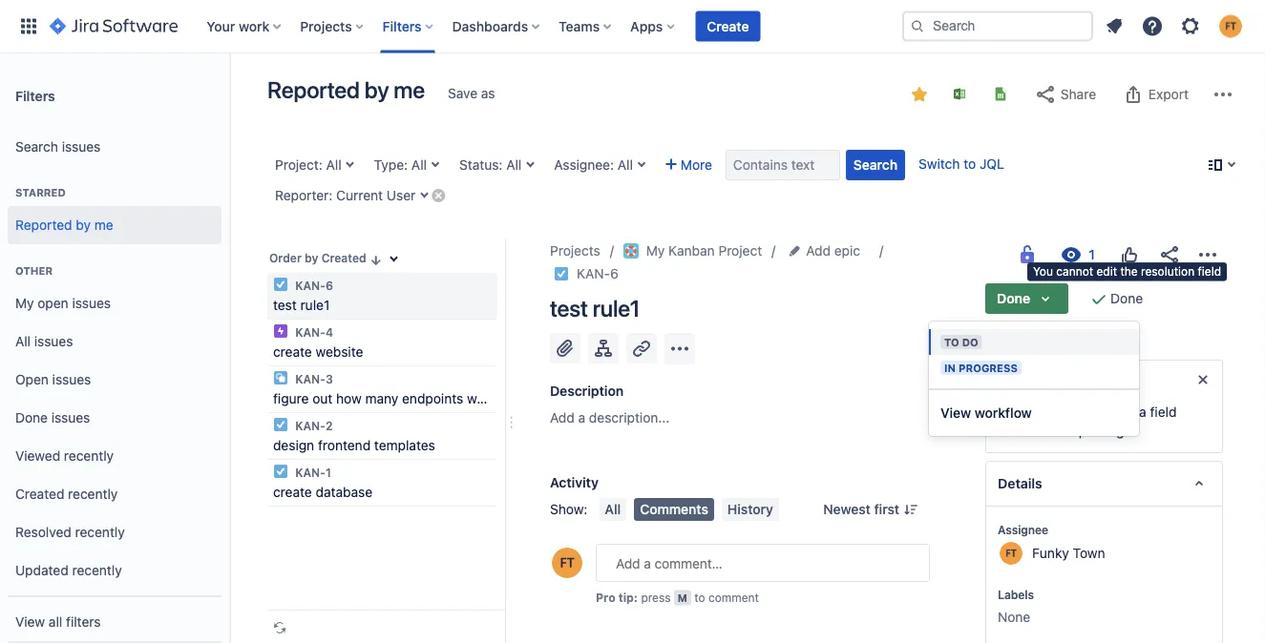 Task type: locate. For each thing, give the bounding box(es) containing it.
0 vertical spatial view
[[941, 406, 972, 421]]

kan- up 'out'
[[295, 373, 326, 386]]

viewed
[[15, 449, 60, 464]]

my right my kanban project icon
[[647, 243, 665, 259]]

1 vertical spatial add
[[550, 410, 575, 426]]

0 horizontal spatial test rule1
[[273, 298, 330, 313]]

6
[[610, 266, 619, 282], [326, 279, 333, 292]]

dashboards
[[452, 18, 528, 34]]

0 horizontal spatial view
[[15, 615, 45, 631]]

recently for viewed recently
[[64, 449, 114, 464]]

created inside other group
[[15, 487, 64, 503]]

reported down the starred at the top of page
[[15, 217, 72, 233]]

0 horizontal spatial search
[[15, 139, 58, 155]]

your work
[[207, 18, 270, 34]]

1 vertical spatial me
[[94, 217, 113, 233]]

pinning.
[[1079, 424, 1129, 439]]

issues up viewed recently at left
[[51, 410, 90, 426]]

export button
[[1113, 79, 1199, 110]]

kan- up create website
[[295, 326, 326, 339]]

project
[[719, 243, 763, 259]]

reported by me inside reported by me "link"
[[15, 217, 113, 233]]

0 horizontal spatial a
[[578, 410, 586, 426]]

search inside search button
[[854, 157, 898, 173]]

progress
[[959, 362, 1018, 374]]

test rule1
[[550, 295, 641, 322], [273, 298, 330, 313]]

search for search issues
[[15, 139, 58, 155]]

edit
[[1097, 265, 1118, 278]]

details
[[998, 476, 1043, 492]]

0 horizontal spatial kan-6
[[292, 279, 333, 292]]

1 vertical spatial create
[[273, 485, 312, 501]]

my kanban project link
[[624, 240, 763, 263]]

create for create website
[[273, 344, 312, 360]]

1 horizontal spatial reported by me
[[267, 76, 425, 103]]

1 horizontal spatial my
[[647, 243, 665, 259]]

small image left open in microsoft excel icon
[[912, 87, 928, 102]]

all up the reporter: current user
[[326, 157, 342, 173]]

1 task image from the top
[[273, 277, 289, 292]]

1
[[326, 466, 331, 480]]

0 vertical spatial task image
[[273, 277, 289, 292]]

Add a comment… field
[[596, 545, 931, 583]]

to left jql on the top right
[[964, 156, 977, 172]]

1 vertical spatial reported by me
[[15, 217, 113, 233]]

0 horizontal spatial by
[[76, 217, 91, 233]]

recently inside "link"
[[64, 449, 114, 464]]

kan- for out
[[295, 373, 326, 386]]

all right status:
[[507, 157, 522, 173]]

view for view workflow
[[941, 406, 972, 421]]

0 horizontal spatial field
[[1151, 405, 1177, 420]]

0 vertical spatial my
[[647, 243, 665, 259]]

create
[[273, 344, 312, 360], [273, 485, 312, 501]]

reporter: current user
[[275, 188, 416, 203]]

0 horizontal spatial add
[[550, 410, 575, 426]]

2 vertical spatial by
[[305, 252, 319, 265]]

projects up task image
[[550, 243, 601, 259]]

create website
[[273, 344, 363, 360]]

0 horizontal spatial test
[[273, 298, 297, 313]]

projects right work
[[300, 18, 352, 34]]

2 task image from the top
[[273, 417, 289, 433]]

0 horizontal spatial my
[[15, 296, 34, 312]]

kan-3
[[292, 373, 333, 386]]

projects link
[[550, 240, 601, 263]]

reported by me link
[[8, 206, 222, 245]]

test
[[550, 295, 588, 322], [273, 298, 297, 313]]

0 vertical spatial filters
[[383, 18, 422, 34]]

kan- up the design
[[295, 419, 326, 433]]

me left the save
[[394, 76, 425, 103]]

actions image
[[1197, 244, 1220, 267]]

by down filters dropdown button
[[365, 76, 389, 103]]

assignee:
[[554, 157, 614, 173]]

1 vertical spatial task image
[[273, 417, 289, 433]]

filters button
[[377, 11, 441, 42]]

me down search issues link
[[94, 217, 113, 233]]

0 horizontal spatial small image
[[368, 253, 384, 268]]

issues up the starred at the top of page
[[62, 139, 101, 155]]

all right show:
[[605, 502, 621, 518]]

search up the starred at the top of page
[[15, 139, 58, 155]]

assignee
[[998, 524, 1049, 537]]

click
[[998, 405, 1029, 420]]

me inside reported by me "link"
[[94, 217, 113, 233]]

task image
[[273, 277, 289, 292], [273, 417, 289, 433], [273, 464, 289, 480]]

your work button
[[201, 11, 289, 42]]

1 horizontal spatial search
[[854, 157, 898, 173]]

0 vertical spatial field
[[1198, 265, 1222, 278]]

test rule1 down kan-6 link
[[550, 295, 641, 322]]

add for add a description...
[[550, 410, 575, 426]]

you
[[1034, 265, 1054, 278]]

banner containing your work
[[0, 0, 1266, 53]]

apps button
[[625, 11, 682, 42]]

kan- up create database
[[295, 466, 326, 480]]

1 horizontal spatial reported
[[267, 76, 360, 103]]

filters up search issues
[[15, 88, 55, 103]]

next
[[1094, 405, 1120, 420]]

done issues
[[15, 410, 90, 426]]

create down epic image
[[273, 344, 312, 360]]

recently
[[64, 449, 114, 464], [68, 487, 118, 503], [75, 525, 125, 541], [72, 563, 122, 579]]

0 vertical spatial small image
[[912, 87, 928, 102]]

open issues
[[15, 372, 91, 388]]

0 horizontal spatial created
[[15, 487, 64, 503]]

issues right "open"
[[52, 372, 91, 388]]

jql
[[980, 156, 1005, 172]]

epic image
[[273, 324, 289, 339]]

all right the type:
[[412, 157, 427, 173]]

1 vertical spatial the
[[1051, 405, 1071, 420]]

banner
[[0, 0, 1266, 53]]

1 horizontal spatial view
[[941, 406, 972, 421]]

other group
[[8, 245, 222, 596]]

0 vertical spatial by
[[365, 76, 389, 103]]

sidebar navigation image
[[208, 76, 250, 115]]

recently for updated recently
[[72, 563, 122, 579]]

0 horizontal spatial projects
[[300, 18, 352, 34]]

do
[[963, 336, 979, 349]]

add down description
[[550, 410, 575, 426]]

a down description
[[578, 410, 586, 426]]

filters right projects dropdown button
[[383, 18, 422, 34]]

small image
[[912, 87, 928, 102], [368, 253, 384, 268]]

created recently link
[[8, 476, 222, 514]]

order by created
[[269, 252, 366, 265]]

0 vertical spatial me
[[394, 76, 425, 103]]

1 horizontal spatial test rule1
[[550, 295, 641, 322]]

projects for the projects link at the left top of page
[[550, 243, 601, 259]]

remove criteria image
[[431, 188, 446, 203]]

funky
[[1033, 545, 1070, 561]]

by right order
[[305, 252, 319, 265]]

jira software image
[[50, 15, 178, 38], [50, 15, 178, 38]]

description...
[[589, 410, 670, 426]]

0 vertical spatial created
[[322, 252, 366, 265]]

you cannot edit the resolution field
[[1034, 265, 1222, 278]]

2 vertical spatial task image
[[273, 464, 289, 480]]

Search issues using keywords text field
[[726, 150, 841, 181]]

2 create from the top
[[273, 485, 312, 501]]

6 down order by created link
[[326, 279, 333, 292]]

test down task image
[[550, 295, 588, 322]]

work
[[239, 18, 270, 34]]

issues up open issues
[[34, 334, 73, 350]]

add left "epic"
[[806, 243, 831, 259]]

figure out how many endpoints we need
[[273, 391, 519, 407]]

the right edit
[[1121, 265, 1138, 278]]

projects inside dropdown button
[[300, 18, 352, 34]]

all right assignee:
[[618, 157, 633, 173]]

issues inside 'link'
[[34, 334, 73, 350]]

share
[[1061, 86, 1097, 102]]

kanban
[[669, 243, 715, 259]]

view inside button
[[941, 406, 972, 421]]

workflow
[[975, 406, 1032, 421]]

0 horizontal spatial reported
[[15, 217, 72, 233]]

task image down order
[[273, 277, 289, 292]]

by
[[365, 76, 389, 103], [76, 217, 91, 233], [305, 252, 319, 265]]

we
[[467, 391, 485, 407]]

recently down created recently link
[[75, 525, 125, 541]]

2 horizontal spatial by
[[365, 76, 389, 103]]

test rule1 up kan-4
[[273, 298, 330, 313]]

primary element
[[11, 0, 903, 53]]

1 horizontal spatial projects
[[550, 243, 601, 259]]

field right next
[[1151, 405, 1177, 420]]

issues right open
[[72, 296, 111, 312]]

task image up the design
[[273, 417, 289, 433]]

rule1 down copy link to issue icon
[[593, 295, 641, 322]]

share image
[[1159, 244, 1182, 267]]

more
[[681, 157, 713, 173]]

1 vertical spatial field
[[1151, 405, 1177, 420]]

reporter:
[[275, 188, 333, 203]]

current
[[336, 188, 383, 203]]

done image
[[1088, 288, 1111, 310]]

3 task image from the top
[[273, 464, 289, 480]]

reported by me
[[267, 76, 425, 103], [15, 217, 113, 233]]

resolved recently link
[[8, 514, 222, 552]]

1 horizontal spatial field
[[1198, 265, 1222, 278]]

reported down projects dropdown button
[[267, 76, 360, 103]]

kan-1
[[292, 466, 331, 480]]

save as button
[[438, 78, 505, 109]]

field right resolution
[[1198, 265, 1222, 278]]

viewed recently
[[15, 449, 114, 464]]

1 horizontal spatial done
[[997, 291, 1031, 307]]

1 horizontal spatial the
[[1121, 265, 1138, 278]]

all button
[[599, 499, 627, 522]]

attach image
[[554, 337, 577, 360]]

a right next
[[1140, 405, 1147, 420]]

0 horizontal spatial done
[[15, 410, 48, 426]]

created right order
[[322, 252, 366, 265]]

kan-6 down the projects link at the left top of page
[[577, 266, 619, 282]]

1 horizontal spatial add
[[806, 243, 831, 259]]

test up epic image
[[273, 298, 297, 313]]

1 horizontal spatial filters
[[383, 18, 422, 34]]

in progress
[[945, 362, 1018, 374]]

add
[[806, 243, 831, 259], [550, 410, 575, 426]]

out
[[313, 391, 333, 407]]

reported by me down the starred at the top of page
[[15, 217, 113, 233]]

to right next
[[1124, 405, 1136, 420]]

recently down resolved recently link on the bottom left of page
[[72, 563, 122, 579]]

6 right task image
[[610, 266, 619, 282]]

0 vertical spatial reported
[[267, 76, 360, 103]]

0 vertical spatial search
[[15, 139, 58, 155]]

1 vertical spatial search
[[854, 157, 898, 173]]

0 horizontal spatial filters
[[15, 88, 55, 103]]

1 vertical spatial reported
[[15, 217, 72, 233]]

1 create from the top
[[273, 344, 312, 360]]

view all filters link
[[8, 604, 222, 642]]

task image for create database
[[273, 464, 289, 480]]

0 horizontal spatial 6
[[326, 279, 333, 292]]

view left all
[[15, 615, 45, 631]]

0 vertical spatial reported by me
[[267, 76, 425, 103]]

1 vertical spatial by
[[76, 217, 91, 233]]

recently down viewed recently "link" in the left of the page
[[68, 487, 118, 503]]

0 vertical spatial the
[[1121, 265, 1138, 278]]

search issues link
[[8, 128, 222, 166]]

view down in
[[941, 406, 972, 421]]

by for reported by me "link"
[[76, 217, 91, 233]]

1 horizontal spatial a
[[1140, 405, 1147, 420]]

1 horizontal spatial by
[[305, 252, 319, 265]]

add a child issue image
[[592, 337, 615, 360]]

1 vertical spatial view
[[15, 615, 45, 631]]

1 vertical spatial created
[[15, 487, 64, 503]]

0 horizontal spatial me
[[94, 217, 113, 233]]

done
[[997, 291, 1031, 307], [1111, 291, 1144, 307], [15, 410, 48, 426]]

kan-6 down order by created
[[292, 279, 333, 292]]

design
[[273, 438, 314, 454]]

search image
[[910, 19, 926, 34]]

rule1 up kan-4
[[300, 298, 330, 313]]

the up start
[[1051, 405, 1071, 420]]

funky town
[[1033, 545, 1106, 561]]

1 horizontal spatial created
[[322, 252, 366, 265]]

created down viewed
[[15, 487, 64, 503]]

create down "kan-1"
[[273, 485, 312, 501]]

all up "open"
[[15, 334, 31, 350]]

updated
[[15, 563, 69, 579]]

your
[[207, 18, 235, 34]]

by inside "link"
[[76, 217, 91, 233]]

task image down the design
[[273, 464, 289, 480]]

menu bar
[[596, 499, 783, 522]]

resolution
[[1142, 265, 1195, 278]]

in
[[945, 362, 956, 374]]

by up my open issues
[[76, 217, 91, 233]]

search left the switch
[[854, 157, 898, 173]]

reported by me down projects dropdown button
[[267, 76, 425, 103]]

field inside you cannot edit the resolution field tooltip
[[1198, 265, 1222, 278]]

1 vertical spatial small image
[[368, 253, 384, 268]]

search inside search issues link
[[15, 139, 58, 155]]

projects
[[300, 18, 352, 34], [550, 243, 601, 259]]

1 horizontal spatial kan-6
[[577, 266, 619, 282]]

kan- for website
[[295, 326, 326, 339]]

recently up created recently
[[64, 449, 114, 464]]

my inside other group
[[15, 296, 34, 312]]

many
[[365, 391, 399, 407]]

kan- left copy link to issue icon
[[577, 266, 611, 282]]

next to a field label to start pinning.
[[998, 405, 1177, 439]]

small image right order by created
[[368, 253, 384, 268]]

my left open
[[15, 296, 34, 312]]

kan-6 link
[[577, 263, 619, 286]]

0 vertical spatial projects
[[300, 18, 352, 34]]

0 vertical spatial add
[[806, 243, 831, 259]]

all inside all button
[[605, 502, 621, 518]]

1 vertical spatial filters
[[15, 88, 55, 103]]

0 vertical spatial create
[[273, 344, 312, 360]]

kan- down order by created
[[295, 279, 326, 292]]

1 vertical spatial projects
[[550, 243, 601, 259]]

1 vertical spatial my
[[15, 296, 34, 312]]

view for view all filters
[[15, 615, 45, 631]]

0 horizontal spatial reported by me
[[15, 217, 113, 233]]

add inside dropdown button
[[806, 243, 831, 259]]

rule1
[[593, 295, 641, 322], [300, 298, 330, 313]]



Task type: describe. For each thing, give the bounding box(es) containing it.
description
[[550, 384, 624, 399]]

switch
[[919, 156, 961, 172]]

none
[[998, 610, 1031, 626]]

recently for resolved recently
[[75, 525, 125, 541]]

click on the
[[998, 405, 1075, 420]]

comments
[[640, 502, 709, 518]]

done inside 'dropdown button'
[[997, 291, 1031, 307]]

town
[[1073, 545, 1106, 561]]

done issues link
[[8, 399, 222, 438]]

copy link to issue image
[[615, 266, 630, 281]]

field inside the next to a field label to start pinning.
[[1151, 405, 1177, 420]]

recently for created recently
[[68, 487, 118, 503]]

need
[[488, 391, 519, 407]]

by for order by created link
[[305, 252, 319, 265]]

2 horizontal spatial done
[[1111, 291, 1144, 307]]

the inside tooltip
[[1121, 265, 1138, 278]]

status: all
[[460, 157, 522, 173]]

1 horizontal spatial test
[[550, 295, 588, 322]]

add a description...
[[550, 410, 670, 426]]

newest first image
[[904, 502, 919, 518]]

task image for design frontend templates
[[273, 417, 289, 433]]

issues for open issues
[[52, 372, 91, 388]]

my kanban project image
[[624, 244, 639, 259]]

appswitcher icon image
[[17, 15, 40, 38]]

menu bar containing all
[[596, 499, 783, 522]]

comments button
[[635, 499, 714, 522]]

fields
[[1046, 372, 1082, 388]]

pinned fields
[[998, 372, 1082, 388]]

1 horizontal spatial 6
[[610, 266, 619, 282]]

frontend
[[318, 438, 371, 454]]

issues for search issues
[[62, 139, 101, 155]]

teams
[[559, 18, 600, 34]]

dashboards button
[[447, 11, 548, 42]]

view all filters
[[15, 615, 101, 631]]

add epic button
[[785, 240, 866, 263]]

all for assignee: all
[[618, 157, 633, 173]]

hide message image
[[1192, 369, 1215, 392]]

open in microsoft excel image
[[952, 86, 968, 102]]

design frontend templates
[[273, 438, 435, 454]]

link issues, web pages, and more image
[[631, 337, 653, 360]]

endpoints
[[402, 391, 464, 407]]

my open issues
[[15, 296, 111, 312]]

notifications image
[[1103, 15, 1126, 38]]

comment
[[709, 591, 759, 605]]

open in google sheets image
[[994, 86, 1009, 102]]

0 horizontal spatial the
[[1051, 405, 1071, 420]]

all for project: all
[[326, 157, 342, 173]]

issues for all issues
[[34, 334, 73, 350]]

type:
[[374, 157, 408, 173]]

labels pin to top image
[[1038, 588, 1054, 603]]

4
[[326, 326, 333, 339]]

a inside the next to a field label to start pinning.
[[1140, 405, 1147, 420]]

database
[[316, 485, 373, 501]]

m
[[678, 592, 688, 605]]

open issues link
[[8, 361, 222, 399]]

newest first button
[[812, 499, 931, 522]]

my open issues link
[[8, 285, 222, 323]]

save as
[[448, 86, 495, 101]]

kan-2
[[292, 419, 333, 433]]

projects button
[[294, 11, 371, 42]]

1 horizontal spatial me
[[394, 76, 425, 103]]

my for my kanban project
[[647, 243, 665, 259]]

kan- inside kan-6 link
[[577, 266, 611, 282]]

filters
[[66, 615, 101, 631]]

project: all
[[275, 157, 342, 173]]

2
[[326, 419, 333, 433]]

to down click on the
[[1031, 424, 1044, 439]]

1 horizontal spatial rule1
[[593, 295, 641, 322]]

start
[[1047, 424, 1076, 439]]

task image
[[554, 267, 569, 282]]

resolved recently
[[15, 525, 125, 541]]

filters inside dropdown button
[[383, 18, 422, 34]]

help image
[[1142, 15, 1165, 38]]

all for status: all
[[507, 157, 522, 173]]

vote options: no one has voted for this issue yet. image
[[1119, 244, 1142, 267]]

kan-4
[[292, 326, 333, 339]]

kan- for frontend
[[295, 419, 326, 433]]

share link
[[1025, 79, 1106, 110]]

subtask image
[[273, 371, 289, 386]]

templates
[[374, 438, 435, 454]]

kan- for rule1
[[295, 279, 326, 292]]

history button
[[722, 499, 779, 522]]

create database
[[273, 485, 373, 501]]

reported inside "link"
[[15, 217, 72, 233]]

switch to jql
[[919, 156, 1005, 172]]

1 horizontal spatial small image
[[912, 87, 928, 102]]

updated recently
[[15, 563, 122, 579]]

type: all
[[374, 157, 427, 173]]

small image inside order by created link
[[368, 253, 384, 268]]

create button
[[696, 11, 761, 42]]

create for create database
[[273, 485, 312, 501]]

issues for done issues
[[51, 410, 90, 426]]

project:
[[275, 157, 323, 173]]

updated recently link
[[8, 552, 222, 590]]

order
[[269, 252, 302, 265]]

starred group
[[8, 166, 222, 250]]

as
[[481, 86, 495, 101]]

view workflow button
[[930, 391, 1140, 437]]

0 horizontal spatial rule1
[[300, 298, 330, 313]]

search button
[[846, 150, 906, 181]]

to do
[[945, 336, 979, 349]]

details element
[[986, 461, 1224, 507]]

to
[[945, 336, 960, 349]]

resolved
[[15, 525, 71, 541]]

viewed recently link
[[8, 438, 222, 476]]

pro tip: press m to comment
[[596, 591, 759, 605]]

my for my open issues
[[15, 296, 34, 312]]

all for type: all
[[412, 157, 427, 173]]

kan- for database
[[295, 466, 326, 480]]

task image for test rule1
[[273, 277, 289, 292]]

cannot
[[1057, 265, 1094, 278]]

create
[[707, 18, 749, 34]]

all inside all issues 'link'
[[15, 334, 31, 350]]

3
[[326, 373, 333, 386]]

epic
[[835, 243, 861, 259]]

order by created link
[[267, 246, 386, 269]]

search for search
[[854, 157, 898, 173]]

you cannot edit the resolution field tooltip
[[1028, 263, 1228, 281]]

projects for projects dropdown button
[[300, 18, 352, 34]]

show:
[[550, 502, 588, 518]]

created recently
[[15, 487, 118, 503]]

to right m at bottom right
[[695, 591, 706, 605]]

on
[[1032, 405, 1048, 420]]

website
[[316, 344, 363, 360]]

Search field
[[903, 11, 1094, 42]]

save
[[448, 86, 478, 101]]

settings image
[[1180, 15, 1203, 38]]

pro
[[596, 591, 616, 605]]

profile image of funky town image
[[552, 548, 583, 579]]

open
[[38, 296, 69, 312]]

how
[[336, 391, 362, 407]]

done inside other group
[[15, 410, 48, 426]]

assignee pin to top image
[[1053, 523, 1068, 538]]

add epic
[[806, 243, 861, 259]]

my kanban project
[[647, 243, 763, 259]]

press
[[641, 591, 671, 605]]

your profile and settings image
[[1220, 15, 1243, 38]]

add for add epic
[[806, 243, 831, 259]]

add app image
[[669, 338, 692, 361]]

pinned
[[998, 372, 1043, 388]]

all issues link
[[8, 323, 222, 361]]



Task type: vqa. For each thing, say whether or not it's contained in the screenshot.
the all on the left
yes



